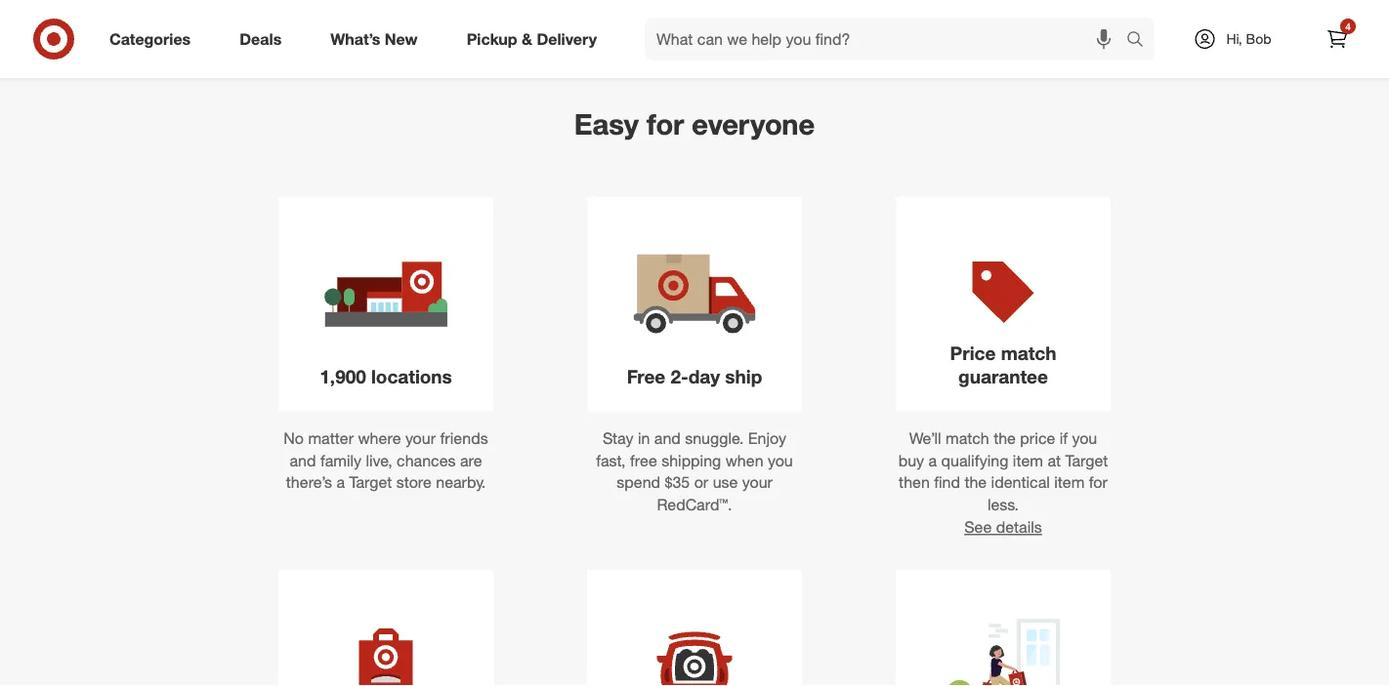 Task type: vqa. For each thing, say whether or not it's contained in the screenshot.
4 'LINK'
yes



Task type: locate. For each thing, give the bounding box(es) containing it.
deals link
[[223, 18, 306, 61]]

your
[[405, 429, 436, 448], [742, 474, 773, 493]]

if
[[1060, 429, 1068, 448]]

locations
[[371, 365, 452, 388]]

match
[[1001, 342, 1057, 364], [946, 429, 989, 448]]

fast,
[[596, 451, 626, 470]]

0 horizontal spatial a
[[337, 474, 345, 493]]

enjoy
[[748, 429, 786, 448]]

1 vertical spatial target
[[349, 474, 392, 493]]

1 horizontal spatial match
[[1001, 342, 1057, 364]]

you
[[1072, 429, 1097, 448], [768, 451, 793, 470]]

delivery
[[537, 29, 597, 48]]

0 vertical spatial a
[[929, 451, 937, 470]]

match inside we'll match the price if you buy a qualifying item at target then find the identical item for less. see details
[[946, 429, 989, 448]]

4 link
[[1316, 18, 1359, 61]]

match up guarantee
[[1001, 342, 1057, 364]]

target down live,
[[349, 474, 392, 493]]

less.
[[988, 496, 1019, 515]]

price
[[950, 342, 996, 364]]

0 vertical spatial the
[[994, 429, 1016, 448]]

What can we help you find? suggestions appear below search field
[[645, 18, 1131, 61]]

a
[[929, 451, 937, 470], [337, 474, 345, 493]]

0 vertical spatial target
[[1065, 451, 1108, 470]]

1 horizontal spatial for
[[1089, 474, 1108, 493]]

snuggle.
[[685, 429, 744, 448]]

you down enjoy
[[768, 451, 793, 470]]

the down qualifying
[[965, 474, 987, 493]]

match for the
[[946, 429, 989, 448]]

0 vertical spatial you
[[1072, 429, 1097, 448]]

item up identical
[[1013, 451, 1043, 470]]

and inside stay in and snuggle. enjoy fast, free shipping when you spend $35 or use your redcard™.
[[654, 429, 681, 448]]

0 horizontal spatial match
[[946, 429, 989, 448]]

where
[[358, 429, 401, 448]]

match up qualifying
[[946, 429, 989, 448]]

and up there's
[[290, 451, 316, 470]]

family
[[320, 451, 361, 470]]

your down when
[[742, 474, 773, 493]]

everyone
[[692, 107, 815, 141]]

0 horizontal spatial and
[[290, 451, 316, 470]]

a down family
[[337, 474, 345, 493]]

shipping
[[662, 451, 721, 470]]

free
[[627, 365, 665, 388]]

1 vertical spatial item
[[1054, 474, 1085, 493]]

buy
[[899, 451, 924, 470]]

0 horizontal spatial target
[[349, 474, 392, 493]]

item down at
[[1054, 474, 1085, 493]]

there's
[[286, 474, 332, 493]]

1 vertical spatial match
[[946, 429, 989, 448]]

search button
[[1118, 18, 1165, 64]]

target down if
[[1065, 451, 1108, 470]]

0 horizontal spatial the
[[965, 474, 987, 493]]

the left price
[[994, 429, 1016, 448]]

1 vertical spatial your
[[742, 474, 773, 493]]

your up chances
[[405, 429, 436, 448]]

for right identical
[[1089, 474, 1108, 493]]

a inside no matter where your friends and family live, chances are there's a target store nearby.
[[337, 474, 345, 493]]

$35
[[665, 474, 690, 493]]

see details link
[[964, 518, 1042, 537]]

item
[[1013, 451, 1043, 470], [1054, 474, 1085, 493]]

store
[[396, 474, 432, 493]]

what's new link
[[314, 18, 442, 61]]

1 horizontal spatial the
[[994, 429, 1016, 448]]

for
[[647, 107, 684, 141], [1089, 474, 1108, 493]]

0 horizontal spatial your
[[405, 429, 436, 448]]

0 vertical spatial your
[[405, 429, 436, 448]]

0 vertical spatial item
[[1013, 451, 1043, 470]]

for right "easy"
[[647, 107, 684, 141]]

when
[[726, 451, 764, 470]]

1 vertical spatial you
[[768, 451, 793, 470]]

1 horizontal spatial and
[[654, 429, 681, 448]]

1 horizontal spatial you
[[1072, 429, 1097, 448]]

0 vertical spatial for
[[647, 107, 684, 141]]

1 horizontal spatial item
[[1054, 474, 1085, 493]]

and right in
[[654, 429, 681, 448]]

pickup & delivery link
[[450, 18, 621, 61]]

a right buy
[[929, 451, 937, 470]]

what's new
[[330, 29, 418, 48]]

1,900 locations
[[320, 365, 452, 388]]

hi,
[[1226, 30, 1242, 47]]

in
[[638, 429, 650, 448]]

we'll match the price if you buy a qualifying item at target then find the identical item for less. see details
[[899, 429, 1108, 537]]

target inside no matter where your friends and family live, chances are there's a target store nearby.
[[349, 474, 392, 493]]

0 horizontal spatial you
[[768, 451, 793, 470]]

stay in and snuggle. enjoy fast, free shipping when you spend $35 or use your redcard™.
[[596, 429, 793, 515]]

match inside price match guarantee
[[1001, 342, 1057, 364]]

easy
[[574, 107, 639, 141]]

0 vertical spatial and
[[654, 429, 681, 448]]

4
[[1345, 20, 1351, 32]]

you right if
[[1072, 429, 1097, 448]]

deals
[[240, 29, 282, 48]]

guarantee
[[958, 365, 1048, 388]]

1 vertical spatial and
[[290, 451, 316, 470]]

friends
[[440, 429, 488, 448]]

the
[[994, 429, 1016, 448], [965, 474, 987, 493]]

0 horizontal spatial item
[[1013, 451, 1043, 470]]

at
[[1048, 451, 1061, 470]]

1 horizontal spatial your
[[742, 474, 773, 493]]

and
[[654, 429, 681, 448], [290, 451, 316, 470]]

0 vertical spatial match
[[1001, 342, 1057, 364]]

day
[[689, 365, 720, 388]]

nearby.
[[436, 474, 486, 493]]

1 horizontal spatial a
[[929, 451, 937, 470]]

target
[[1065, 451, 1108, 470], [349, 474, 392, 493]]

1 vertical spatial for
[[1089, 474, 1108, 493]]

1 horizontal spatial target
[[1065, 451, 1108, 470]]

live,
[[366, 451, 392, 470]]

pickup
[[467, 29, 517, 48]]

1 vertical spatial a
[[337, 474, 345, 493]]



Task type: describe. For each thing, give the bounding box(es) containing it.
matter
[[308, 429, 354, 448]]

redcard™.
[[657, 496, 732, 515]]

match for guarantee
[[1001, 342, 1057, 364]]

your inside no matter where your friends and family live, chances are there's a target store nearby.
[[405, 429, 436, 448]]

categories link
[[93, 18, 215, 61]]

0 horizontal spatial for
[[647, 107, 684, 141]]

you inside we'll match the price if you buy a qualifying item at target then find the identical item for less. see details
[[1072, 429, 1097, 448]]

2-
[[671, 365, 689, 388]]

your inside stay in and snuggle. enjoy fast, free shipping when you spend $35 or use your redcard™.
[[742, 474, 773, 493]]

pickup & delivery
[[467, 29, 597, 48]]

are
[[460, 451, 482, 470]]

we'll
[[909, 429, 941, 448]]

new
[[385, 29, 418, 48]]

search
[[1118, 31, 1165, 50]]

bob
[[1246, 30, 1272, 47]]

no matter where your friends and family live, chances are there's a target store nearby.
[[284, 429, 488, 493]]

price
[[1020, 429, 1055, 448]]

price match guarantee
[[950, 342, 1057, 388]]

1,900
[[320, 365, 366, 388]]

for inside we'll match the price if you buy a qualifying item at target then find the identical item for less. see details
[[1089, 474, 1108, 493]]

qualifying
[[941, 451, 1009, 470]]

categories
[[109, 29, 191, 48]]

use
[[713, 474, 738, 493]]

easy for everyone
[[574, 107, 815, 141]]

free 2-day ship
[[627, 365, 762, 388]]

chances
[[397, 451, 456, 470]]

1 vertical spatial the
[[965, 474, 987, 493]]

then
[[899, 474, 930, 493]]

identical
[[991, 474, 1050, 493]]

stay
[[603, 429, 634, 448]]

you inside stay in and snuggle. enjoy fast, free shipping when you spend $35 or use your redcard™.
[[768, 451, 793, 470]]

&
[[522, 29, 532, 48]]

hi, bob
[[1226, 30, 1272, 47]]

spend
[[617, 474, 661, 493]]

see
[[964, 518, 992, 537]]

find
[[934, 474, 960, 493]]

free
[[630, 451, 657, 470]]

what's
[[330, 29, 380, 48]]

details
[[996, 518, 1042, 537]]

a inside we'll match the price if you buy a qualifying item at target then find the identical item for less. see details
[[929, 451, 937, 470]]

target inside we'll match the price if you buy a qualifying item at target then find the identical item for less. see details
[[1065, 451, 1108, 470]]

no
[[284, 429, 304, 448]]

ship
[[725, 365, 762, 388]]

and inside no matter where your friends and family live, chances are there's a target store nearby.
[[290, 451, 316, 470]]

or
[[694, 474, 708, 493]]



